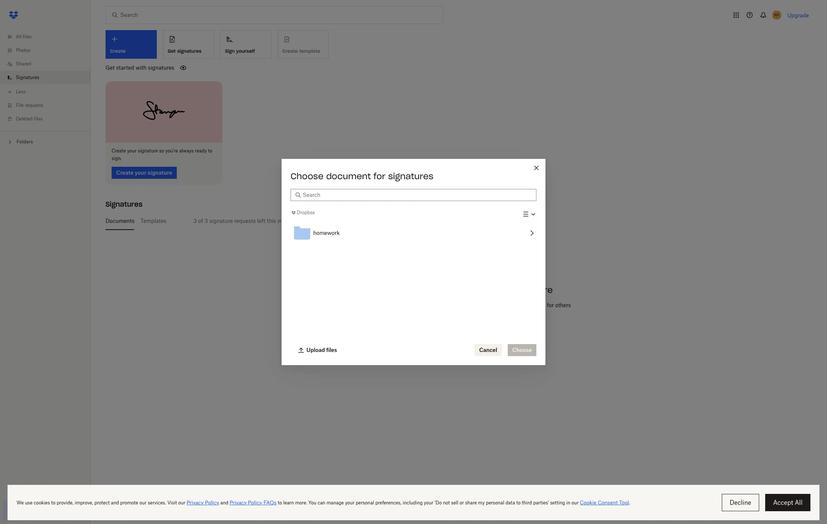 Task type: locate. For each thing, give the bounding box(es) containing it.
documents up the you
[[447, 285, 496, 295]]

2 horizontal spatial files
[[326, 347, 337, 354]]

sign yourself
[[225, 48, 255, 54]]

1 vertical spatial yourself
[[317, 218, 337, 224]]

get for get signatures
[[168, 48, 176, 54]]

quota usage element
[[8, 505, 20, 517]]

all
[[16, 34, 22, 40]]

file
[[16, 103, 24, 108]]

with
[[136, 64, 147, 71]]

for inside dialog
[[373, 171, 386, 182]]

1 horizontal spatial signatures
[[177, 48, 202, 54]]

started
[[116, 64, 134, 71]]

0 vertical spatial document
[[326, 171, 371, 182]]

0 horizontal spatial requests
[[25, 103, 43, 108]]

always
[[179, 148, 194, 154]]

document inside dialog
[[326, 171, 371, 182]]

to right ready
[[208, 148, 212, 154]]

requests
[[25, 103, 43, 108], [234, 218, 256, 224]]

0 horizontal spatial yourself
[[236, 48, 255, 54]]

get
[[168, 48, 176, 54], [106, 64, 115, 71]]

0 horizontal spatial get
[[106, 64, 115, 71]]

you're
[[165, 148, 178, 154]]

0 horizontal spatial signatures
[[16, 75, 39, 80]]

sign
[[225, 48, 235, 54]]

all files link
[[6, 30, 90, 44]]

3
[[193, 218, 197, 224], [205, 218, 208, 224]]

0 vertical spatial for
[[373, 171, 386, 182]]

templates
[[140, 218, 166, 224]]

deleted
[[16, 116, 33, 122]]

2 horizontal spatial signatures
[[388, 171, 433, 182]]

it
[[466, 310, 470, 317]]

signatures list item
[[0, 71, 90, 84]]

1 vertical spatial signatures
[[106, 200, 142, 209]]

0 horizontal spatial 3
[[193, 218, 197, 224]]

documents left templates
[[106, 218, 134, 224]]

signature
[[138, 148, 158, 154], [209, 218, 233, 224]]

tab list
[[106, 212, 806, 230]]

0 vertical spatial signatures
[[177, 48, 202, 54]]

0 vertical spatial files
[[23, 34, 32, 40]]

get for get started with signatures
[[106, 64, 115, 71]]

for inside the when you sign a document or send one for others to sign, it appears here.
[[547, 302, 554, 309]]

folders button
[[0, 136, 90, 147]]

deleted files link
[[6, 112, 90, 126]]

signatures inside dialog
[[388, 171, 433, 182]]

0 horizontal spatial signature
[[138, 148, 158, 154]]

1 3 from the left
[[193, 218, 197, 224]]

1 horizontal spatial document
[[490, 302, 515, 309]]

documents
[[106, 218, 134, 224], [447, 285, 496, 295]]

0 vertical spatial signatures
[[16, 75, 39, 80]]

yourself inside "sign yourself" button
[[236, 48, 255, 54]]

yourself up homework
[[317, 218, 337, 224]]

signature left 'so'
[[138, 148, 158, 154]]

documents appear here
[[447, 285, 553, 295]]

0 vertical spatial to
[[208, 148, 212, 154]]

0 vertical spatial requests
[[25, 103, 43, 108]]

choose
[[291, 171, 323, 182]]

1 vertical spatial signatures
[[148, 64, 174, 71]]

shared link
[[6, 57, 90, 71]]

your
[[127, 148, 137, 154]]

files right the deleted
[[34, 116, 43, 122]]

sign yourself button
[[220, 30, 271, 59]]

signatures
[[16, 75, 39, 80], [106, 200, 142, 209]]

templates tab
[[140, 212, 166, 230]]

homework
[[313, 230, 340, 236]]

0 horizontal spatial for
[[373, 171, 386, 182]]

1 horizontal spatial signature
[[209, 218, 233, 224]]

1 vertical spatial documents
[[447, 285, 496, 295]]

0 vertical spatial signature
[[138, 148, 158, 154]]

signatures inside button
[[177, 48, 202, 54]]

1 horizontal spatial requests
[[234, 218, 256, 224]]

signatures up documents tab
[[106, 200, 142, 209]]

or
[[517, 302, 522, 309]]

files inside button
[[326, 347, 337, 354]]

is
[[339, 218, 343, 224]]

sign
[[473, 302, 484, 309]]

create your signature so you're always ready to sign.
[[112, 148, 212, 161]]

features
[[46, 506, 61, 510]]

requests right 'file'
[[25, 103, 43, 108]]

3 left of
[[193, 218, 197, 224]]

list
[[0, 26, 90, 131]]

2 vertical spatial signatures
[[388, 171, 433, 182]]

get started with signatures
[[106, 64, 174, 71]]

0 horizontal spatial documents
[[106, 218, 134, 224]]

requests left "left"
[[234, 218, 256, 224]]

for
[[373, 171, 386, 182], [547, 302, 554, 309]]

signatures for choose document for signatures
[[388, 171, 433, 182]]

1 horizontal spatial for
[[547, 302, 554, 309]]

to down when
[[447, 310, 452, 317]]

to inside the when you sign a document or send one for others to sign, it appears here.
[[447, 310, 452, 317]]

to
[[208, 148, 212, 154], [447, 310, 452, 317]]

2 3 from the left
[[205, 218, 208, 224]]

yourself right "sign"
[[236, 48, 255, 54]]

yourself
[[236, 48, 255, 54], [317, 218, 337, 224]]

1 horizontal spatial to
[[447, 310, 452, 317]]

appear
[[499, 285, 530, 295]]

1 vertical spatial to
[[447, 310, 452, 317]]

sign,
[[453, 310, 465, 317]]

files right all
[[23, 34, 32, 40]]

1 vertical spatial signature
[[209, 218, 233, 224]]

files for deleted files
[[34, 116, 43, 122]]

this
[[267, 218, 276, 224]]

all files
[[16, 34, 32, 40]]

signatures
[[177, 48, 202, 54], [148, 64, 174, 71], [388, 171, 433, 182]]

signatures down shared
[[16, 75, 39, 80]]

2 vertical spatial files
[[326, 347, 337, 354]]

1 vertical spatial files
[[34, 116, 43, 122]]

upload files button
[[294, 345, 342, 357]]

cancel
[[479, 347, 497, 354]]

0 horizontal spatial files
[[23, 34, 32, 40]]

0 horizontal spatial document
[[326, 171, 371, 182]]

1 horizontal spatial files
[[34, 116, 43, 122]]

get up "get started with signatures" at the top
[[168, 48, 176, 54]]

1 horizontal spatial yourself
[[317, 218, 337, 224]]

0 vertical spatial documents
[[106, 218, 134, 224]]

1 horizontal spatial 3
[[205, 218, 208, 224]]

signatures inside "list item"
[[16, 75, 39, 80]]

files
[[23, 34, 32, 40], [34, 116, 43, 122], [326, 347, 337, 354]]

1 vertical spatial get
[[106, 64, 115, 71]]

get inside button
[[168, 48, 176, 54]]

files for all files
[[23, 34, 32, 40]]

files right the upload on the bottom
[[326, 347, 337, 354]]

unlimited.
[[344, 218, 369, 224]]

1 vertical spatial requests
[[234, 218, 256, 224]]

document inside the when you sign a document or send one for others to sign, it appears here.
[[490, 302, 515, 309]]

less image
[[6, 88, 14, 96]]

so
[[159, 148, 164, 154]]

choose document for signatures dialog
[[282, 159, 545, 366]]

requests inside list
[[25, 103, 43, 108]]

ready
[[195, 148, 207, 154]]

1 vertical spatial for
[[547, 302, 554, 309]]

folders
[[17, 139, 33, 145]]

appears
[[471, 310, 491, 317]]

get left started at the top
[[106, 64, 115, 71]]

3 right of
[[205, 218, 208, 224]]

0 vertical spatial yourself
[[236, 48, 255, 54]]

1 vertical spatial document
[[490, 302, 515, 309]]

dropbox image
[[6, 8, 21, 23]]

a
[[485, 302, 488, 309]]

document
[[326, 171, 371, 182], [490, 302, 515, 309]]

left
[[257, 218, 265, 224]]

1 horizontal spatial signatures
[[106, 200, 142, 209]]

of
[[198, 218, 203, 224]]

sign.
[[112, 156, 122, 161]]

documents tab
[[106, 212, 134, 230]]

upgrade
[[787, 12, 809, 18]]

deleted files
[[16, 116, 43, 122]]

signature right of
[[209, 218, 233, 224]]

0 horizontal spatial signatures
[[148, 64, 174, 71]]

cancel button
[[475, 345, 502, 357]]

0 vertical spatial get
[[168, 48, 176, 54]]

1 horizontal spatial get
[[168, 48, 176, 54]]

0 horizontal spatial to
[[208, 148, 212, 154]]

file requests link
[[6, 99, 90, 112]]

1 horizontal spatial documents
[[447, 285, 496, 295]]



Task type: vqa. For each thing, say whether or not it's contained in the screenshot.
YEARS 'BUTTON'
no



Task type: describe. For each thing, give the bounding box(es) containing it.
documents for documents
[[106, 218, 134, 224]]

signature inside tab list
[[209, 218, 233, 224]]

create
[[112, 148, 126, 154]]

you
[[463, 302, 472, 309]]

to inside create your signature so you're always ready to sign.
[[208, 148, 212, 154]]

documents for documents appear here
[[447, 285, 496, 295]]

Search text field
[[303, 191, 532, 199]]

upgrade link
[[787, 12, 809, 18]]

signature inside create your signature so you're always ready to sign.
[[138, 148, 158, 154]]

send
[[523, 302, 535, 309]]

upload files
[[306, 347, 337, 354]]

files for upload files
[[326, 347, 337, 354]]

here.
[[492, 310, 505, 317]]

free
[[38, 506, 45, 510]]

get signatures
[[168, 48, 202, 54]]

signatures link
[[6, 71, 90, 84]]

one
[[536, 302, 546, 309]]

photos link
[[6, 44, 90, 57]]

dropbox
[[297, 210, 315, 216]]

requests inside tab list
[[234, 218, 256, 224]]

month.
[[278, 218, 295, 224]]

choose document for signatures
[[291, 171, 433, 182]]

upload
[[306, 347, 325, 354]]

photos
[[16, 47, 31, 53]]

less
[[16, 89, 26, 95]]

when
[[447, 302, 462, 309]]

tab list containing documents
[[106, 212, 806, 230]]

signing
[[296, 218, 316, 224]]

list containing all files
[[0, 26, 90, 131]]

others
[[555, 302, 571, 309]]

dropbox link
[[291, 209, 315, 217]]

explore
[[23, 506, 37, 510]]

shared
[[16, 61, 31, 67]]

here
[[533, 285, 553, 295]]

signatures for get started with signatures
[[148, 64, 174, 71]]

file requests
[[16, 103, 43, 108]]

explore free features
[[23, 506, 61, 510]]

homework button
[[291, 222, 536, 245]]

get signatures button
[[163, 30, 214, 59]]

when you sign a document or send one for others to sign, it appears here.
[[447, 302, 571, 317]]

3 of 3 signature requests left this month. signing yourself is unlimited.
[[193, 218, 369, 224]]



